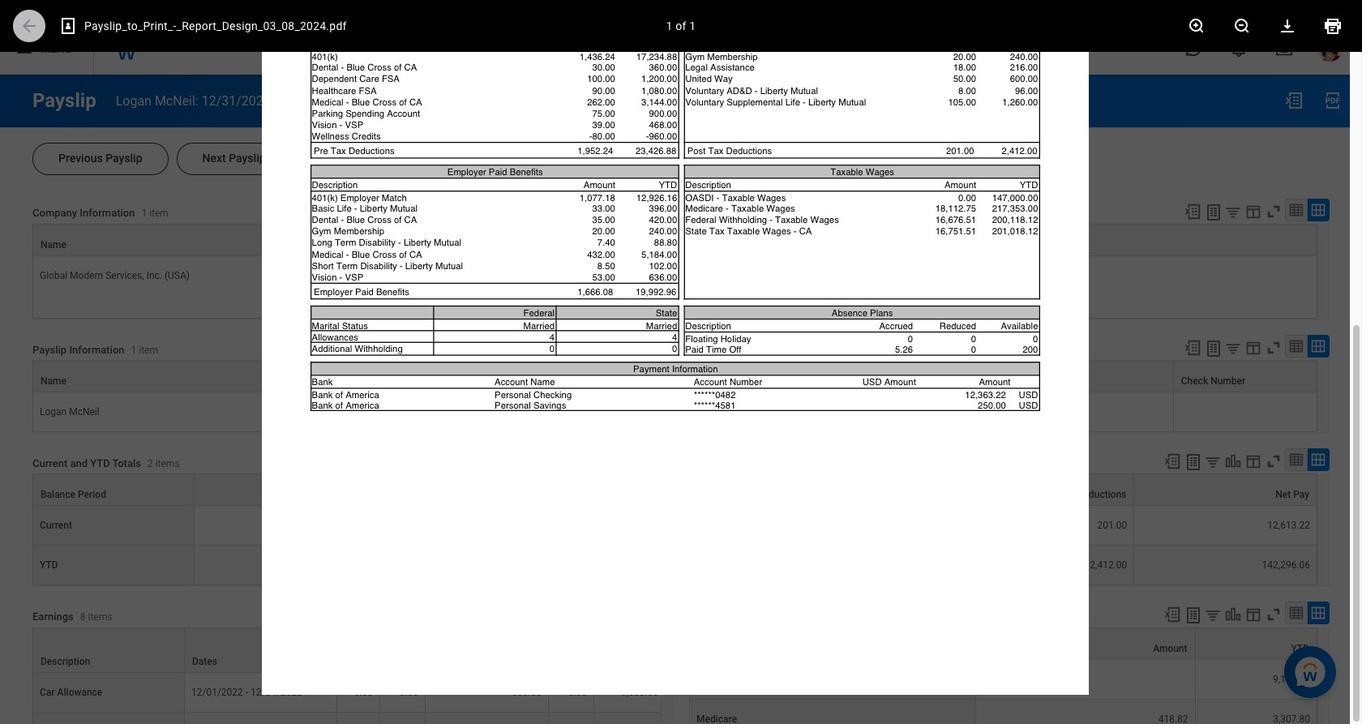 Task type: locate. For each thing, give the bounding box(es) containing it.
blue inside 396.00 dental - blue cross of ca
[[347, 212, 365, 224]]

1 up inc.
[[142, 208, 147, 219]]

disability up employer paid benefits
[[360, 258, 397, 270]]

12/01/2022 for 12/01/2022 - 12/31/2022
[[191, 687, 243, 698]]

0 vertical spatial post
[[688, 143, 706, 155]]

20.00 up 50.00
[[954, 49, 977, 61]]

420.00
[[649, 212, 677, 224]]

logan left mcneil:
[[116, 93, 152, 108]]

usd
[[863, 374, 882, 386]]

period right balance
[[78, 489, 106, 501]]

name button down payslip information 1 item
[[33, 361, 302, 392]]

0 vertical spatial life
[[785, 94, 800, 106]]

row header
[[689, 660, 976, 700], [32, 713, 185, 724]]

240.00 right 18.00
[[1010, 49, 1039, 61]]

fullscreen image left table icon
[[1265, 606, 1283, 624]]

current down balance
[[40, 520, 72, 532]]

payslip_to_print_-
[[84, 19, 176, 32]]

1 vertical spatial 20.00
[[593, 224, 616, 235]]

1 vertical spatial current
[[40, 520, 72, 532]]

liberty for 240.00 long term disability - liberty mutual
[[403, 235, 431, 247]]

personal savings
[[495, 398, 566, 409]]

current for current
[[40, 520, 72, 532]]

account number
[[694, 374, 763, 386]]

wages inside 0.00 medicare - taxable wages
[[767, 201, 795, 212]]

export to excel image for totals
[[1164, 453, 1182, 471]]

cross inside 17,234.88 dental - blue cross of ca
[[368, 60, 392, 71]]

column header
[[336, 474, 519, 507], [519, 474, 744, 507], [744, 474, 910, 507], [337, 627, 380, 673], [380, 627, 426, 673], [426, 627, 549, 673], [549, 627, 595, 673], [595, 627, 666, 673], [689, 627, 976, 660]]

mutual up 5,184.00 short term disability - liberty mutual
[[434, 235, 461, 247]]

dental inside 17,234.88 dental - blue cross of ca
[[312, 60, 339, 71]]

gym up long
[[312, 224, 331, 235]]

check number
[[1182, 376, 1246, 387]]

term for short
[[337, 258, 357, 270]]

1 vision from the top
[[312, 117, 337, 129]]

0 horizontal spatial export to excel image
[[1184, 339, 1202, 357]]

blue for 88.80 medical - blue cross of ca
[[352, 247, 370, 258]]

number down select to filter grid data image
[[1211, 376, 1246, 387]]

number for account number
[[730, 374, 763, 386]]

credits
[[352, 129, 381, 140]]

ytd up 12,926.16
[[659, 177, 677, 189]]

18.00
[[954, 60, 977, 71]]

ytd
[[659, 177, 677, 189], [90, 457, 110, 469], [40, 560, 58, 571], [1292, 643, 1310, 654]]

-960.00 gym membership
[[646, 49, 758, 140]]

liberty for 8.00 voluntary supplemental life - liberty mutual
[[809, 94, 836, 106]]

240.00 inside 240.00 long term disability - liberty mutual
[[649, 224, 677, 235]]

next payslip
[[202, 152, 266, 165]]

employer inside employer paid benefits description
[[448, 164, 486, 176]]

0 vertical spatial export to excel image
[[1184, 203, 1202, 221]]

0 horizontal spatial gym
[[312, 224, 331, 235]]

federal down medicare
[[686, 212, 717, 224]]

0 vertical spatial export to excel image
[[1285, 91, 1304, 110]]

current left and
[[32, 457, 68, 469]]

1 vertical spatial select to filter grid data image
[[1204, 454, 1222, 471]]

468.00
[[649, 117, 677, 129]]

number for check number
[[1211, 376, 1246, 387]]

voluntary inside 8.00 voluntary supplemental life - liberty mutual
[[686, 94, 724, 106]]

ca
[[404, 60, 417, 71], [409, 94, 422, 106], [404, 212, 417, 224], [799, 224, 812, 235], [409, 247, 422, 258], [557, 283, 570, 295]]

4 left floating at the right top
[[672, 330, 677, 341]]

0 vertical spatial expand table image
[[1311, 202, 1327, 218]]

number inside pdf previewer region
[[730, 374, 763, 386]]

1 vertical spatial benefits
[[376, 284, 410, 296]]

1 horizontal spatial export to excel image
[[1285, 91, 1304, 110]]

0 horizontal spatial 4
[[550, 330, 555, 341]]

0 horizontal spatial federal
[[524, 305, 555, 316]]

table image
[[1289, 202, 1305, 218], [1289, 338, 1305, 355], [1289, 452, 1305, 468]]

2 payslips from the left
[[726, 152, 768, 165]]

1 voluntary from the top
[[686, 83, 724, 94]]

2 check from the left
[[1182, 376, 1209, 387]]

33.00
[[593, 201, 616, 212]]

federal down francisco,
[[524, 305, 555, 316]]

2 vertical spatial export to excel image
[[1164, 606, 1182, 624]]

paid up ytd 401(k) employer match
[[489, 164, 507, 176]]

print down '960.00'
[[655, 152, 679, 165]]

fsa inside 360.00 dependent care fsa
[[382, 71, 400, 83]]

240.00 for 240.00 legal assistance
[[1010, 49, 1039, 61]]

item down inc.
[[139, 344, 158, 356]]

0 horizontal spatial items
[[88, 611, 112, 623]]

information down time
[[672, 361, 718, 373]]

blue inside 1,080.00 medical - blue cross of ca
[[352, 94, 370, 106]]

next payslip button
[[176, 143, 292, 175]]

basic
[[312, 201, 334, 212]]

1 vertical spatial 201.00
[[1098, 520, 1128, 532]]

plans
[[870, 305, 893, 316]]

ca inside 396.00 dental - blue cross of ca
[[404, 212, 417, 224]]

medical inside 88.80 medical - blue cross of ca
[[312, 247, 344, 258]]

0 horizontal spatial logan
[[40, 407, 67, 418]]

name up personal checking
[[531, 374, 555, 386]]

ca for 88.80 medical - blue cross of ca
[[409, 247, 422, 258]]

1 married from the left
[[524, 318, 555, 329]]

vision down short
[[312, 270, 337, 281]]

state down medicare
[[686, 224, 707, 235]]

membership down basic
[[334, 224, 384, 235]]

click to view/edit grid preferences image
[[1245, 203, 1263, 221], [1245, 606, 1263, 624]]

2 vertical spatial employer
[[314, 284, 353, 296]]

expand table image for company information
[[1311, 202, 1327, 218]]

select to filter grid data image for totals
[[1204, 454, 1222, 471]]

1 personal from the top
[[495, 387, 531, 399]]

0 vertical spatial current
[[32, 457, 68, 469]]

medical inside 1,080.00 medical - blue cross of ca
[[312, 94, 344, 106]]

50.00 voluntary ad&d - liberty mutual
[[686, 71, 977, 94]]

12/01/2022 down personal checking
[[496, 407, 547, 418]]

1 horizontal spatial fsa
[[382, 71, 400, 83]]

2 vertical spatial 12/31/2022
[[251, 687, 302, 698]]

1 horizontal spatial federal
[[686, 212, 717, 224]]

12/31/2022 up next payslip
[[202, 93, 271, 108]]

mutual down employer paid benefits description
[[390, 201, 418, 212]]

- inside amount oasdi - taxable wages
[[717, 190, 720, 202]]

0 horizontal spatial pay
[[496, 376, 513, 387]]

name button for payslip information
[[33, 361, 302, 392]]

expand table image
[[1311, 202, 1327, 218], [1311, 338, 1327, 355], [1311, 452, 1327, 468]]

0 horizontal spatial married
[[524, 318, 555, 329]]

payslip right 'previous'
[[106, 152, 142, 165]]

description up the car allowance
[[41, 656, 90, 667]]

click to view/edit grid preferences image
[[1245, 339, 1263, 357], [1245, 453, 1263, 471]]

taxable
[[831, 164, 863, 176], [723, 190, 755, 202], [732, 201, 764, 212], [776, 212, 808, 224], [727, 224, 759, 235]]

membership
[[708, 49, 758, 61], [334, 224, 384, 235]]

0 vertical spatial benefits
[[510, 164, 543, 176]]

print for print multiple payslips
[[655, 152, 679, 165]]

amount inside amount oasdi - taxable wages
[[945, 177, 977, 189]]

1 up the legal on the top right of page
[[690, 19, 696, 32]]

4
[[550, 330, 555, 341], [672, 330, 677, 341]]

mutual inside the 50.00 voluntary ad&d - liberty mutual
[[790, 83, 818, 94]]

pay up ******0482
[[725, 376, 741, 387]]

4 for 4
[[550, 330, 555, 341]]

items
[[155, 458, 180, 469], [88, 611, 112, 623]]

life right basic
[[337, 201, 352, 212]]

2 voluntary from the top
[[686, 94, 724, 106]]

post tax deductions down 'supplemental'
[[688, 143, 772, 155]]

mutual
[[790, 83, 818, 94], [839, 94, 866, 106], [390, 201, 418, 212], [434, 235, 461, 247], [435, 258, 463, 270]]

75.00
[[593, 106, 616, 117]]

state
[[686, 224, 707, 235], [656, 305, 677, 316]]

12,613.22
[[1268, 520, 1311, 532]]

2 vertical spatial expand table image
[[1311, 452, 1327, 468]]

current inside row
[[40, 520, 72, 532]]

1 horizontal spatial period
[[515, 376, 543, 387]]

export to worksheets image
[[1205, 339, 1224, 359]]

items right 2 at the bottom left
[[155, 458, 180, 469]]

pay inside pay period end popup button
[[725, 376, 741, 387]]

- inside 0.00 medicare - taxable wages
[[726, 201, 730, 212]]

return to my payslips
[[326, 152, 436, 165]]

1 print from the left
[[496, 152, 520, 165]]

export to excel image left export to worksheets image
[[1184, 339, 1202, 357]]

blue down to
[[347, 212, 365, 224]]

withholding down medicare
[[720, 212, 768, 224]]

2 vertical spatial paid
[[686, 342, 704, 353]]

******4581
[[694, 398, 736, 409]]

taxable wages description
[[686, 164, 895, 189]]

fsa right care at the top left
[[382, 71, 400, 83]]

1 horizontal spatial 240.00
[[1010, 49, 1039, 61]]

1 vertical spatial table image
[[1289, 338, 1305, 355]]

1 vertical spatial united
[[492, 296, 519, 308]]

liberty
[[760, 83, 788, 94], [809, 94, 836, 106], [360, 201, 388, 212], [403, 235, 431, 247], [405, 258, 433, 270]]

17,234.88 dental - blue cross of ca
[[312, 49, 677, 71]]

liberty inside 240.00 long term disability - liberty mutual
[[403, 235, 431, 247]]

2 4 from the left
[[672, 330, 677, 341]]

disability for long
[[358, 235, 395, 247]]

period inside pay period begin popup button
[[515, 376, 543, 387]]

201.00 up the 2,412.00
[[1098, 520, 1128, 532]]

88.80
[[654, 235, 677, 247]]

vsp down spending
[[345, 117, 364, 129]]

withholding inside 18,112.75 federal withholding - taxable wages
[[720, 212, 768, 224]]

disability inside 5,184.00 short term disability - liberty mutual
[[360, 258, 397, 270]]

withholding down the status
[[355, 341, 403, 353]]

print inside print payslip image button
[[496, 152, 520, 165]]

item up inc.
[[149, 208, 169, 219]]

1 horizontal spatial gym
[[686, 49, 705, 61]]

amount inside usd amount bank of america
[[885, 374, 916, 386]]

employer for employer paid benefits
[[314, 284, 353, 296]]

of inside 88.80 medical - blue cross of ca
[[399, 247, 407, 258]]

cross inside 88.80 medical - blue cross of ca
[[373, 247, 397, 258]]

liberty down match
[[403, 235, 431, 247]]

2 401(k) from the top
[[312, 190, 338, 202]]

1 horizontal spatial 20.00
[[954, 49, 977, 61]]

ca inside 88.80 medical - blue cross of ca
[[409, 247, 422, 258]]

0 vertical spatial table image
[[1289, 202, 1305, 218]]

paid left time
[[686, 342, 704, 353]]

bank inside 12,363.22 bank of america
[[312, 398, 333, 409]]

1 vertical spatial employer
[[341, 190, 379, 202]]

car
[[40, 687, 55, 698]]

off
[[729, 342, 742, 353]]

dental inside 396.00 dental - blue cross of ca
[[312, 212, 339, 224]]

dates button
[[185, 628, 337, 672]]

blue up care at the top left
[[347, 60, 365, 71]]

vision inside 102.00 vision - vsp
[[312, 270, 337, 281]]

america inside 12,363.22 bank of america
[[345, 398, 379, 409]]

1 vertical spatial export to excel image
[[1184, 339, 1202, 357]]

payslips right multiple
[[726, 152, 768, 165]]

benefits for employer paid benefits description
[[510, 164, 543, 176]]

142,296.06
[[1263, 560, 1311, 571]]

taxable for oasdi
[[723, 190, 755, 202]]

cross
[[368, 60, 392, 71], [373, 94, 397, 106], [368, 212, 392, 224], [373, 247, 397, 258]]

50.00
[[954, 71, 977, 83]]

1 horizontal spatial state
[[686, 224, 707, 235]]

396.00
[[649, 201, 677, 212]]

payslip for next payslip
[[229, 152, 266, 165]]

0 vertical spatial 12/01/2022
[[496, 407, 547, 418]]

select to filter grid data image
[[1225, 204, 1243, 221], [1204, 454, 1222, 471], [1204, 607, 1222, 624]]

export to excel image
[[1285, 91, 1304, 110], [1184, 339, 1202, 357]]

ytd right and
[[90, 457, 110, 469]]

export to excel image
[[1184, 203, 1202, 221], [1164, 453, 1182, 471], [1164, 606, 1182, 624]]

name for payslip information
[[41, 376, 66, 387]]

description up the oasdi
[[686, 177, 732, 189]]

12/31/2022 down dates popup button
[[251, 687, 302, 698]]

employer paid benefits description
[[312, 164, 543, 189]]

fullscreen image up check number popup button
[[1265, 339, 1283, 357]]

396.00 dental - blue cross of ca
[[312, 201, 677, 224]]

2 horizontal spatial account
[[694, 374, 727, 386]]

102.00
[[649, 258, 677, 270]]

paid for employer paid benefits description
[[489, 164, 507, 176]]

liberty inside 8.00 voluntary supplemental life - liberty mutual
[[809, 94, 836, 106]]

0 horizontal spatial benefits
[[376, 284, 410, 296]]

modern
[[70, 270, 103, 282]]

period for end
[[743, 376, 772, 387]]

liberty down "return to my payslips" button
[[360, 201, 388, 212]]

401(k) up dependent
[[312, 49, 338, 61]]

amount inside popup button
[[1154, 643, 1188, 654]]

1 vertical spatial logan
[[40, 407, 67, 418]]

payment
[[634, 361, 670, 373]]

12/01/2022 - 12/31/2022
[[191, 687, 302, 698]]

table image for payslip information
[[1289, 338, 1305, 355]]

1 horizontal spatial post tax deductions
[[1038, 489, 1127, 501]]

deductions right multiple
[[726, 143, 772, 155]]

number inside popup button
[[1211, 376, 1246, 387]]

- inside -960.00 gym membership
[[646, 129, 649, 140]]

1 vertical spatial dental
[[312, 212, 339, 224]]

1 horizontal spatial paid
[[489, 164, 507, 176]]

period inside pay period end popup button
[[743, 376, 772, 387]]

ytd up 9,114.00
[[1292, 643, 1310, 654]]

- inside 1,080.00 medical - blue cross of ca
[[346, 94, 349, 106]]

1 horizontal spatial married
[[646, 318, 677, 329]]

cross for 17,234.88 dental - blue cross of ca
[[368, 60, 392, 71]]

click to view/edit grid preferences image up net pay popup button
[[1245, 453, 1263, 471]]

mutual down 88.80 medical - blue cross of ca
[[435, 258, 463, 270]]

vision down the parking
[[312, 117, 337, 129]]

deductions down credits
[[348, 143, 395, 155]]

print payslip image
[[496, 152, 595, 165]]

- inside 900.00 vision - vsp
[[339, 117, 343, 129]]

mutual inside 12,926.16 basic life - liberty mutual
[[390, 201, 418, 212]]

post inside pdf previewer region
[[688, 143, 706, 155]]

3 bank from the top
[[312, 398, 333, 409]]

membership inside 420.00 gym membership
[[334, 224, 384, 235]]

- inside 240.00 long term disability - liberty mutual
[[398, 235, 401, 247]]

mutual for 240.00 long term disability - liberty mutual
[[434, 235, 461, 247]]

1 vertical spatial vision
[[312, 270, 337, 281]]

global
[[40, 270, 67, 282]]

wages for amount oasdi - taxable wages
[[757, 190, 786, 202]]

4 inside 4 additional withholding
[[672, 330, 677, 341]]

vsp inside 102.00 vision - vsp
[[345, 270, 364, 281]]

cross up spending
[[373, 94, 397, 106]]

mutual down the 50.00 voluntary ad&d - liberty mutual
[[839, 94, 866, 106]]

1 vertical spatial export to worksheets image
[[1184, 453, 1204, 472]]

8.00 voluntary supplemental life - liberty mutual
[[686, 83, 977, 106]]

dates
[[192, 656, 217, 667]]

company information 1 item
[[32, 207, 169, 219]]

0 horizontal spatial life
[[337, 201, 352, 212]]

taxable inside amount oasdi - taxable wages
[[723, 190, 755, 202]]

wages for 0.00 medicare - taxable wages
[[767, 201, 795, 212]]

inbox large image
[[1277, 41, 1293, 57]]

1 payslips from the left
[[393, 152, 436, 165]]

logan left mcneil
[[40, 407, 67, 418]]

married
[[524, 318, 555, 329], [646, 318, 677, 329]]

dental down basic
[[312, 212, 339, 224]]

check down export to worksheets image
[[1182, 376, 1209, 387]]

row containing balance period
[[32, 474, 1318, 507]]

disability down match
[[358, 235, 395, 247]]

2 vsp from the top
[[345, 270, 364, 281]]

item inside company information 1 item
[[149, 208, 169, 219]]

0 vertical spatial united
[[686, 71, 712, 83]]

information up mcneil
[[69, 344, 125, 356]]

blue for 1,080.00 medical - blue cross of ca
[[352, 94, 370, 106]]

married down 19,992.96
[[646, 318, 677, 329]]

multiple
[[682, 152, 723, 165]]

1 check from the left
[[953, 376, 980, 387]]

paid for employer paid benefits
[[355, 284, 374, 296]]

1 vertical spatial information
[[69, 344, 125, 356]]

row
[[32, 224, 1318, 256], [32, 256, 1318, 319], [32, 360, 1318, 393], [32, 393, 1318, 433], [32, 474, 1318, 507], [32, 507, 1318, 546], [32, 546, 1318, 586], [32, 627, 666, 673], [689, 627, 1318, 660], [32, 673, 666, 713], [689, 700, 1318, 724], [32, 713, 666, 724]]

post inside post tax deductions popup button
[[1038, 489, 1058, 501]]

0 horizontal spatial 240.00
[[649, 224, 677, 235]]

0 horizontal spatial print
[[496, 152, 520, 165]]

2 print from the left
[[655, 152, 679, 165]]

export to worksheets image for item
[[1205, 203, 1224, 222]]

1 down services, at the top of the page
[[131, 344, 136, 356]]

name up "logan mcneil"
[[41, 376, 66, 387]]

voluntary for 50.00 voluntary ad&d - liberty mutual
[[686, 83, 724, 94]]

1 horizontal spatial deductions
[[726, 143, 772, 155]]

0 horizontal spatial united
[[492, 296, 519, 308]]

toolbar
[[1177, 199, 1330, 224], [1177, 335, 1330, 360], [1157, 449, 1330, 474], [1157, 602, 1330, 627]]

4 up begin
[[550, 330, 555, 341]]

1 vsp from the top
[[345, 117, 364, 129]]

2 bank from the top
[[312, 387, 333, 399]]

39.00
[[593, 117, 616, 129]]

5,184.00
[[642, 247, 677, 258]]

1 vertical spatial medical
[[312, 247, 344, 258]]

employer up ytd 401(k) employer match
[[448, 164, 486, 176]]

united down the legal on the top right of page
[[686, 71, 712, 83]]

taxable inside 0.00 medicare - taxable wages
[[732, 201, 764, 212]]

0 horizontal spatial row header
[[32, 713, 185, 724]]

export to excel image for payslip information
[[1184, 339, 1202, 357]]

2 vision from the top
[[312, 270, 337, 281]]

voluntary for 8.00 voluntary supplemental life - liberty mutual
[[686, 94, 724, 106]]

1 vertical spatial fullscreen image
[[1265, 453, 1283, 471]]

2 married from the left
[[646, 318, 677, 329]]

0 vertical spatial paid
[[489, 164, 507, 176]]

bank
[[312, 374, 333, 386], [312, 387, 333, 399], [312, 398, 333, 409]]

united inside 216.00 united way
[[686, 71, 712, 83]]

long
[[312, 235, 333, 247]]

201.00 down 105.00
[[947, 143, 975, 155]]

ca inside 17,234.88 dental - blue cross of ca
[[404, 60, 417, 71]]

0 horizontal spatial state
[[656, 305, 677, 316]]

medical up short
[[312, 247, 344, 258]]

1 vertical spatial withholding
[[355, 341, 403, 353]]

toolbar for company information
[[1177, 199, 1330, 224]]

- inside 18,112.75 federal withholding - taxable wages
[[771, 212, 774, 224]]

item inside payslip information 1 item
[[139, 344, 158, 356]]

1 of 1 status
[[655, 18, 707, 34]]

cross for 1,080.00 medical - blue cross of ca
[[373, 94, 397, 106]]

marital status
[[312, 318, 368, 329]]

9,114.00 row
[[689, 660, 1318, 700]]

blue for 17,234.88 dental - blue cross of ca
[[347, 60, 365, 71]]

print for print payslip image
[[496, 152, 520, 165]]

account up personal checking
[[495, 374, 528, 386]]

0 vertical spatial items
[[155, 458, 180, 469]]

name up global in the left top of the page
[[41, 239, 66, 251]]

1 horizontal spatial post
[[1038, 489, 1058, 501]]

0 vertical spatial term
[[335, 235, 356, 247]]

0 horizontal spatial check
[[953, 376, 980, 387]]

0 horizontal spatial payslips
[[393, 152, 436, 165]]

payslips
[[393, 152, 436, 165], [726, 152, 768, 165]]

medicare
[[686, 201, 724, 212]]

pay period begin
[[496, 376, 571, 387]]

medical up the parking
[[312, 94, 344, 106]]

payslip for previous payslip
[[106, 152, 142, 165]]

1 inside company information 1 item
[[142, 208, 147, 219]]

term inside 240.00 long term disability - liberty mutual
[[335, 235, 356, 247]]

row containing amount
[[689, 627, 1318, 660]]

post tax deductions up the 2,412.00
[[1038, 489, 1127, 501]]

8.00
[[959, 83, 977, 94]]

1 dental from the top
[[312, 60, 339, 71]]

900.00 vision - vsp
[[312, 106, 677, 129]]

2 horizontal spatial paid
[[686, 342, 704, 353]]

0 vertical spatial item
[[149, 208, 169, 219]]

12/31/2022 for 12/01/2022 - 12/31/2022
[[251, 687, 302, 698]]

description inside the taxable wages description
[[686, 177, 732, 189]]

2 name button from the top
[[33, 361, 302, 392]]

1 horizontal spatial 12/01/2022
[[496, 407, 547, 418]]

1 name button from the top
[[33, 225, 484, 256]]

liberty inside 5,184.00 short term disability - liberty mutual
[[405, 258, 433, 270]]

cell
[[1174, 393, 1318, 433], [336, 507, 519, 546], [519, 507, 744, 546], [744, 507, 910, 546], [336, 546, 519, 586], [519, 546, 744, 586], [744, 546, 910, 586], [976, 660, 1196, 700], [185, 713, 337, 724], [337, 713, 380, 724], [380, 713, 426, 724], [426, 713, 549, 724], [549, 713, 595, 724], [595, 713, 666, 724]]

employer left match
[[341, 190, 379, 202]]

net pay
[[1276, 489, 1310, 501]]

deductions up the 2,412.00
[[1078, 489, 1127, 501]]

0 horizontal spatial period
[[78, 489, 106, 501]]

401(k)
[[312, 49, 338, 61], [312, 190, 338, 202]]

0 vertical spatial state
[[686, 224, 707, 235]]

print inside print multiple payslips button
[[655, 152, 679, 165]]

1 4 from the left
[[550, 330, 555, 341]]

0 vertical spatial select to filter grid data image
[[1225, 204, 1243, 221]]

401(k) down return
[[312, 190, 338, 202]]

taxable inside the 16,676.51 state tax taxable wages - ca
[[727, 224, 759, 235]]

allowance
[[57, 687, 102, 698]]

check up the 12,363.22
[[953, 376, 980, 387]]

blue up employer paid benefits
[[352, 247, 370, 258]]

married down states
[[524, 318, 555, 329]]

0 vertical spatial information
[[80, 207, 135, 219]]

employer down short
[[314, 284, 353, 296]]

fullscreen image
[[1265, 203, 1283, 221], [1265, 453, 1283, 471]]

0 horizontal spatial deductions
[[348, 143, 395, 155]]

contact card job profile image
[[58, 16, 78, 36]]

logan inside row
[[40, 407, 67, 418]]

marital
[[312, 318, 340, 329]]

membership inside -960.00 gym membership
[[708, 49, 758, 61]]

wages inside amount oasdi - taxable wages
[[757, 190, 786, 202]]

1 bank from the top
[[312, 374, 333, 386]]

1 vertical spatial expand table image
[[1311, 338, 1327, 355]]

mutual inside 5,184.00 short term disability - liberty mutual
[[435, 258, 463, 270]]

0 horizontal spatial 201.00
[[947, 143, 975, 155]]

1 401(k) from the top
[[312, 49, 338, 61]]

united
[[686, 71, 712, 83], [492, 296, 519, 308]]

2 medical from the top
[[312, 247, 344, 258]]

logan mcneil: 12/31/2022 (regular) - complete
[[116, 93, 392, 108]]

1 inside payslip information 1 item
[[131, 344, 136, 356]]

1 medical from the top
[[312, 94, 344, 106]]

1 horizontal spatial membership
[[708, 49, 758, 61]]

united down san
[[492, 296, 519, 308]]

ca for 396.00 dental - blue cross of ca
[[404, 212, 417, 224]]

1,077.18
[[580, 190, 616, 202]]

checking
[[534, 387, 572, 399]]

0 vertical spatial 401(k)
[[312, 49, 338, 61]]

way
[[715, 71, 733, 83]]

1 horizontal spatial life
[[785, 94, 800, 106]]

0 vertical spatial vsp
[[345, 117, 364, 129]]

export to worksheets image
[[1205, 203, 1224, 222], [1184, 453, 1204, 472], [1184, 606, 1204, 626]]

1 vertical spatial paid
[[355, 284, 374, 296]]

period up personal checking
[[515, 376, 543, 387]]

fsa down care at the top left
[[359, 83, 377, 94]]

mutual inside 8.00 voluntary supplemental life - liberty mutual
[[839, 94, 866, 106]]

account up ******0482
[[694, 374, 727, 386]]

0 horizontal spatial account
[[387, 106, 420, 117]]

personal for personal savings
[[495, 398, 531, 409]]

of inside 12,363.22 bank of america
[[335, 398, 343, 409]]

taxable inside the taxable wages description
[[831, 164, 863, 176]]

1 horizontal spatial pay
[[725, 376, 741, 387]]

cross up employer paid benefits
[[373, 247, 397, 258]]

0.00
[[959, 190, 977, 202], [354, 687, 373, 698], [400, 687, 419, 698], [568, 687, 587, 698]]

1 vertical spatial vsp
[[345, 270, 364, 281]]

payslip_to_print_-_report_design_03_08_2024.pdf
[[84, 19, 347, 32]]

state down 19,992.96
[[656, 305, 677, 316]]

logan for logan mcneil: 12/31/2022 (regular) - complete
[[116, 93, 152, 108]]

1 horizontal spatial payslips
[[726, 152, 768, 165]]

description up floating at the right top
[[686, 318, 732, 329]]

wages inside the 16,676.51 state tax taxable wages - ca
[[762, 224, 791, 235]]

360.00 dependent care fsa
[[312, 60, 677, 83]]

withholding inside 4 additional withholding
[[355, 341, 403, 353]]

married inside married allowances
[[646, 318, 677, 329]]

1 for payslip information 1 item
[[131, 344, 136, 356]]

12/01/2022
[[496, 407, 547, 418], [191, 687, 243, 698]]

0 vertical spatial gym
[[686, 49, 705, 61]]

name button
[[33, 225, 484, 256], [33, 361, 302, 392]]

blue inside 17,234.88 dental - blue cross of ca
[[347, 60, 365, 71]]

1 horizontal spatial check
[[1182, 376, 1209, 387]]

export to excel image left view printable version (pdf) icon
[[1285, 91, 1304, 110]]

liberty down the 50.00 voluntary ad&d - liberty mutual
[[809, 94, 836, 106]]

begin
[[546, 376, 571, 387]]

mutual down 216.00 united way
[[790, 83, 818, 94]]

ytd button
[[1196, 628, 1317, 659]]

mutual inside 240.00 long term disability - liberty mutual
[[434, 235, 461, 247]]

membership up way
[[708, 49, 758, 61]]

paid up the status
[[355, 284, 374, 296]]

medical for 88.80 medical - blue cross of ca
[[312, 247, 344, 258]]

0 vertical spatial post tax deductions
[[688, 143, 772, 155]]

1 horizontal spatial benefits
[[510, 164, 543, 176]]

0 horizontal spatial fsa
[[359, 83, 377, 94]]

2 dental from the top
[[312, 212, 339, 224]]

gym
[[686, 49, 705, 61], [312, 224, 331, 235]]

disability for short
[[360, 258, 397, 270]]

1 vertical spatial 240.00
[[649, 224, 677, 235]]

notifications large image
[[1231, 41, 1247, 57]]

1 horizontal spatial items
[[155, 458, 180, 469]]

1
[[666, 19, 673, 32], [690, 19, 696, 32], [142, 208, 147, 219], [131, 344, 136, 356]]

1 vertical spatial state
[[656, 305, 677, 316]]

fullscreen image
[[1265, 339, 1283, 357], [1265, 606, 1283, 624]]

car allowance
[[40, 687, 102, 698]]

1 vertical spatial item
[[139, 344, 158, 356]]

payslip right next
[[229, 152, 266, 165]]

2 personal from the top
[[495, 398, 531, 409]]

select to filter grid data image for item
[[1225, 204, 1243, 221]]

item for company information
[[149, 208, 169, 219]]



Task type: describe. For each thing, give the bounding box(es) containing it.
12/31/2022 for logan mcneil: 12/31/2022 (regular) - complete
[[202, 93, 271, 108]]

- inside 17,234.88 dental - blue cross of ca
[[341, 60, 344, 71]]

id
[[355, 376, 364, 387]]

of inside usd amount bank of america
[[335, 387, 343, 399]]

201.00 inside pdf previewer region
[[947, 143, 975, 155]]

wellness
[[312, 129, 349, 140]]

withholding for additional
[[355, 341, 403, 353]]

description inside popup button
[[41, 656, 90, 667]]

12/01/2022 for 12/01/2022
[[496, 407, 547, 418]]

1 for company information 1 item
[[142, 208, 147, 219]]

employee
[[310, 376, 353, 387]]

employer for employer paid benefits description
[[448, 164, 486, 176]]

earnings
[[32, 611, 74, 623]]

0 vertical spatial fullscreen image
[[1265, 339, 1283, 357]]

period inside "balance period" popup button
[[78, 489, 106, 501]]

previous payslip
[[58, 152, 142, 165]]

- inside banner
[[114, 6, 118, 17]]

arrow left image
[[19, 16, 39, 36]]

3939 the embarcadero san francisco, ca 94111 united states of america
[[492, 270, 599, 308]]

0 vertical spatial click to view/edit grid preferences image
[[1245, 203, 1263, 221]]

previous
[[58, 152, 103, 165]]

401(k) inside ytd 401(k) employer match
[[312, 190, 338, 202]]

row containing ytd
[[32, 546, 1318, 586]]

5.26
[[895, 342, 913, 353]]

check for check number
[[1182, 376, 1209, 387]]

zoomout image
[[1233, 16, 1252, 36]]

adeptai_dpt1
[[120, 6, 177, 17]]

240.00 legal assistance
[[686, 49, 1039, 71]]

view printable version (pdf) image
[[1324, 91, 1343, 110]]

savings
[[534, 398, 566, 409]]

description inside employer paid benefits description
[[312, 177, 358, 189]]

benefits for employer paid benefits
[[376, 284, 410, 296]]

employer inside ytd 401(k) employer match
[[341, 190, 379, 202]]

married for married
[[524, 318, 555, 329]]

636.00
[[649, 270, 677, 281]]

of inside 3939 the embarcadero san francisco, ca 94111 united states of america
[[552, 296, 561, 308]]

name inside pdf previewer region
[[531, 374, 555, 386]]

export to excel image for payslip
[[1285, 91, 1304, 110]]

gym inside 420.00 gym membership
[[312, 224, 331, 235]]

432.00
[[587, 247, 616, 258]]

implementation
[[6, 6, 75, 17]]

profile logan mcneil element
[[1308, 31, 1353, 67]]

payslip main content
[[0, 75, 1363, 724]]

mutual for 8.00 voluntary supplemental life - liberty mutual
[[839, 94, 866, 106]]

16,676.51 state tax taxable wages - ca
[[686, 212, 977, 235]]

liberty for 5,184.00 short term disability - liberty mutual
[[405, 258, 433, 270]]

3,144.00
[[642, 94, 677, 106]]

preview
[[78, 6, 112, 17]]

12,363.22 bank of america
[[312, 387, 1006, 409]]

cross for 88.80 medical - blue cross of ca
[[373, 247, 397, 258]]

94111
[[572, 283, 599, 295]]

pay for pay period begin
[[496, 376, 513, 387]]

export to excel image for item
[[1184, 203, 1202, 221]]

0 vertical spatial fullscreen image
[[1265, 203, 1283, 221]]

description inside absence plans description
[[686, 318, 732, 329]]

payslip up 'previous'
[[32, 89, 96, 112]]

ytd inside ytd popup button
[[1292, 643, 1310, 654]]

amount button
[[976, 628, 1195, 659]]

deductions inside popup button
[[1078, 489, 1127, 501]]

pre tax deductions
[[314, 143, 395, 155]]

of inside 396.00 dental - blue cross of ca
[[394, 212, 402, 224]]

global modern services, inc. (usa)
[[40, 270, 190, 282]]

1 vertical spatial row header
[[32, 713, 185, 724]]

period for begin
[[515, 376, 543, 387]]

0 paid time off
[[686, 331, 1039, 353]]

account inside 3,144.00 parking spending account
[[387, 106, 420, 117]]

life inside 12,926.16 basic life - liberty mutual
[[337, 201, 352, 212]]

personal checking
[[495, 387, 572, 399]]

federal inside 18,112.75 federal withholding - taxable wages
[[686, 212, 717, 224]]

wages inside the taxable wages description
[[866, 164, 895, 176]]

216.00
[[1010, 60, 1039, 71]]

information for payslip information
[[69, 344, 125, 356]]

francisco,
[[510, 283, 554, 295]]

2
[[148, 458, 153, 469]]

******0482
[[694, 387, 736, 399]]

row containing description
[[32, 627, 666, 673]]

withholding for federal
[[720, 212, 768, 224]]

3,144.00 parking spending account
[[312, 94, 677, 117]]

liberty inside the 50.00 voluntary ad&d - liberty mutual
[[760, 83, 788, 94]]

102.00 vision - vsp
[[312, 258, 677, 281]]

wages for 16,676.51 state tax taxable wages - ca
[[762, 224, 791, 235]]

balance period
[[41, 489, 106, 501]]

tax inside the 16,676.51 state tax taxable wages - ca
[[710, 224, 724, 235]]

- inside the 16,676.51 state tax taxable wages - ca
[[793, 224, 796, 235]]

row containing global modern services, inc. (usa)
[[32, 256, 1318, 319]]

2,412.00
[[1090, 560, 1128, 571]]

ca for 17,234.88 dental - blue cross of ca
[[404, 60, 417, 71]]

post tax deductions inside popup button
[[1038, 489, 1127, 501]]

pay period end
[[725, 376, 791, 387]]

1,952.24
[[578, 143, 614, 155]]

information for company information
[[80, 207, 135, 219]]

table image
[[1289, 605, 1305, 622]]

dental for 396.00 dental - blue cross of ca
[[312, 212, 339, 224]]

item for payslip information
[[139, 344, 158, 356]]

table image for company information
[[1289, 202, 1305, 218]]

360.00
[[649, 60, 677, 71]]

medical for 1,080.00 medical - blue cross of ca
[[312, 94, 344, 106]]

personal for personal checking
[[495, 387, 531, 399]]

row containing current
[[32, 507, 1318, 546]]

taxable for state
[[727, 224, 759, 235]]

-80.00
[[589, 129, 616, 140]]

healthcare
[[312, 83, 356, 94]]

8.50
[[598, 258, 616, 270]]

absence
[[832, 305, 868, 316]]

select to filter grid data image
[[1225, 340, 1243, 357]]

1 for 1 of 1
[[690, 19, 696, 32]]

1,200.00 healthcare fsa
[[312, 71, 677, 94]]

post tax deductions button
[[910, 475, 1134, 506]]

12,926.16 basic life - liberty mutual
[[312, 190, 677, 212]]

1 vertical spatial click to view/edit grid preferences image
[[1245, 606, 1263, 624]]

ca for 1,080.00 medical - blue cross of ca
[[409, 94, 422, 106]]

7.40
[[598, 235, 616, 247]]

employer paid benefits
[[314, 284, 410, 296]]

- inside 396.00 dental - blue cross of ca
[[341, 212, 344, 224]]

1 up '17,234.88'
[[666, 19, 673, 32]]

payslip information 1 item
[[32, 344, 158, 356]]

phone button
[[938, 225, 1317, 256]]

items inside earnings 8 items
[[88, 611, 112, 623]]

- inside the 50.00 voluntary ad&d - liberty mutual
[[754, 83, 757, 94]]

1 horizontal spatial row header
[[689, 660, 976, 700]]

expand table image for payslip information
[[1311, 338, 1327, 355]]

post tax deductions inside pdf previewer region
[[688, 143, 772, 155]]

name button for company information
[[33, 225, 484, 256]]

ca inside 3939 the embarcadero san francisco, ca 94111 united states of america
[[557, 283, 570, 295]]

search image
[[482, 39, 502, 58]]

1 vertical spatial 12/31/2022
[[724, 407, 776, 418]]

_report_design_03_08_2024.pdf
[[176, 19, 347, 32]]

mutual for 5,184.00 short term disability - liberty mutual
[[435, 258, 463, 270]]

holiday
[[721, 331, 751, 342]]

blue for 396.00 dental - blue cross of ca
[[347, 212, 365, 224]]

cross for 396.00 dental - blue cross of ca
[[368, 212, 392, 224]]

services,
[[106, 270, 144, 282]]

- inside 12,926.16 basic life - liberty mutual
[[354, 201, 357, 212]]

0 horizontal spatial 20.00
[[593, 224, 616, 235]]

1,080.00
[[642, 83, 677, 94]]

201.00 inside row
[[1098, 520, 1128, 532]]

row containing car allowance
[[32, 673, 666, 713]]

fsa inside 1,200.00 healthcare fsa
[[359, 83, 377, 94]]

america inside 3939 the embarcadero san francisco, ca 94111 united states of america
[[563, 296, 599, 308]]

export to worksheets image for totals
[[1184, 453, 1204, 472]]

payslip for print payslip image
[[523, 152, 560, 165]]

reduced floating holiday
[[686, 318, 977, 342]]

- inside row
[[246, 687, 248, 698]]

additional
[[312, 341, 352, 353]]

check date
[[953, 376, 1003, 387]]

17,234.88
[[637, 49, 677, 61]]

earnings 8 items
[[32, 611, 112, 623]]

download image
[[1278, 16, 1298, 36]]

1 vertical spatial click to view/edit grid preferences image
[[1245, 453, 1263, 471]]

current for current and ytd totals 2 items
[[32, 457, 68, 469]]

2 vertical spatial export to worksheets image
[[1184, 606, 1204, 626]]

1,080.00 medical - blue cross of ca
[[312, 83, 677, 106]]

8
[[80, 611, 86, 623]]

240.00 for 240.00 long term disability - liberty mutual
[[649, 224, 677, 235]]

zoomin image
[[1187, 16, 1207, 36]]

life inside 8.00 voluntary supplemental life - liberty mutual
[[785, 94, 800, 106]]

states
[[522, 296, 549, 308]]

care
[[359, 71, 379, 83]]

4 for 4 additional withholding
[[672, 330, 677, 341]]

legal
[[686, 60, 708, 71]]

name for company information
[[41, 239, 66, 251]]

to
[[362, 152, 372, 165]]

mcneil
[[69, 407, 99, 418]]

88.80 medical - blue cross of ca
[[312, 235, 677, 258]]

liberty inside 12,926.16 basic life - liberty mutual
[[360, 201, 388, 212]]

pdf previewer region
[[0, 0, 1363, 724]]

america inside usd amount bank of america
[[345, 387, 379, 399]]

implementation preview -   adeptai_dpt1 banner
[[0, 0, 1363, 75]]

0.00 inside 0.00 medicare - taxable wages
[[959, 190, 977, 202]]

of inside 17,234.88 dental - blue cross of ca
[[394, 60, 402, 71]]

check for check date
[[953, 376, 980, 387]]

bank for payment information bank
[[312, 374, 333, 386]]

united inside 3939 the embarcadero san francisco, ca 94111 united states of america
[[492, 296, 519, 308]]

90.00
[[593, 83, 616, 94]]

paid for 0 paid time off
[[686, 342, 704, 353]]

page 1 element
[[262, 0, 1089, 695]]

2 vertical spatial select to filter grid data image
[[1204, 607, 1222, 624]]

vision for 900.00 vision - vsp
[[312, 117, 337, 129]]

- inside 88.80 medical - blue cross of ca
[[346, 247, 349, 258]]

of inside 1,080.00 medical - blue cross of ca
[[399, 94, 407, 106]]

0 inside 0 paid time off
[[1033, 331, 1039, 342]]

1 vertical spatial federal
[[524, 305, 555, 316]]

ytd up earnings
[[40, 560, 58, 571]]

toolbar for current and ytd totals
[[1157, 449, 1330, 474]]

6,000.00
[[621, 687, 659, 698]]

2 vertical spatial table image
[[1289, 452, 1305, 468]]

account for account number
[[694, 374, 727, 386]]

- inside 102.00 vision - vsp
[[339, 270, 343, 281]]

end
[[774, 376, 791, 387]]

balance period button
[[33, 475, 194, 506]]

employee id button
[[303, 361, 488, 392]]

- inside 8.00 voluntary supplemental life - liberty mutual
[[803, 94, 806, 106]]

term for long
[[335, 235, 356, 247]]

check date button
[[946, 361, 1173, 392]]

taxable inside 18,112.75 federal withholding - taxable wages
[[776, 212, 808, 224]]

expand table image
[[1311, 605, 1327, 622]]

ytd inside ytd 401(k) employer match
[[659, 177, 677, 189]]

1 vertical spatial fullscreen image
[[1265, 606, 1283, 624]]

previous payslip button
[[32, 143, 168, 175]]

print multiple payslips button
[[629, 143, 794, 175]]

taxable for medicare
[[732, 201, 764, 212]]

tax inside post tax deductions popup button
[[1060, 489, 1075, 501]]

information inside payment information bank
[[672, 361, 718, 373]]

print multiple payslips
[[655, 152, 768, 165]]

payslip up "logan mcneil"
[[32, 344, 67, 356]]

gym inside -960.00 gym membership
[[686, 49, 705, 61]]

wages inside 18,112.75 federal withholding - taxable wages
[[811, 212, 839, 224]]

toolbar for payslip information
[[1177, 335, 1330, 360]]

row containing logan mcneil
[[32, 393, 1318, 433]]

19,992.96
[[636, 284, 677, 296]]

of inside "status"
[[676, 19, 687, 32]]

check number button
[[1174, 361, 1317, 392]]

items inside current and ytd totals 2 items
[[155, 458, 180, 469]]

bank for usd amount bank of america
[[312, 387, 333, 399]]

married for married allowances
[[646, 318, 677, 329]]

logan for logan mcneil
[[40, 407, 67, 418]]

account for account name
[[495, 374, 528, 386]]

vsp for 102.00 vision - vsp
[[345, 270, 364, 281]]

and
[[70, 457, 88, 469]]

0 vertical spatial click to view/edit grid preferences image
[[1245, 339, 1263, 357]]

oasdi
[[686, 190, 715, 202]]

pay inside net pay popup button
[[1294, 489, 1310, 501]]

468.00 wellness credits
[[312, 117, 677, 140]]

print image
[[1324, 16, 1343, 36]]

ca for 16,676.51 state tax taxable wages - ca
[[799, 224, 812, 235]]

implementation preview -   adeptai_dpt1
[[6, 6, 177, 17]]

state inside the 16,676.51 state tax taxable wages - ca
[[686, 224, 707, 235]]

vision for 102.00 vision - vsp
[[312, 270, 337, 281]]

pay for pay period end
[[725, 376, 741, 387]]

vsp for 900.00 vision - vsp
[[345, 117, 364, 129]]

12,926.16
[[637, 190, 677, 202]]

- inside 5,184.00 short term disability - liberty mutual
[[399, 258, 402, 270]]

12,363.22
[[965, 387, 1006, 399]]



Task type: vqa. For each thing, say whether or not it's contained in the screenshot.
Term
yes



